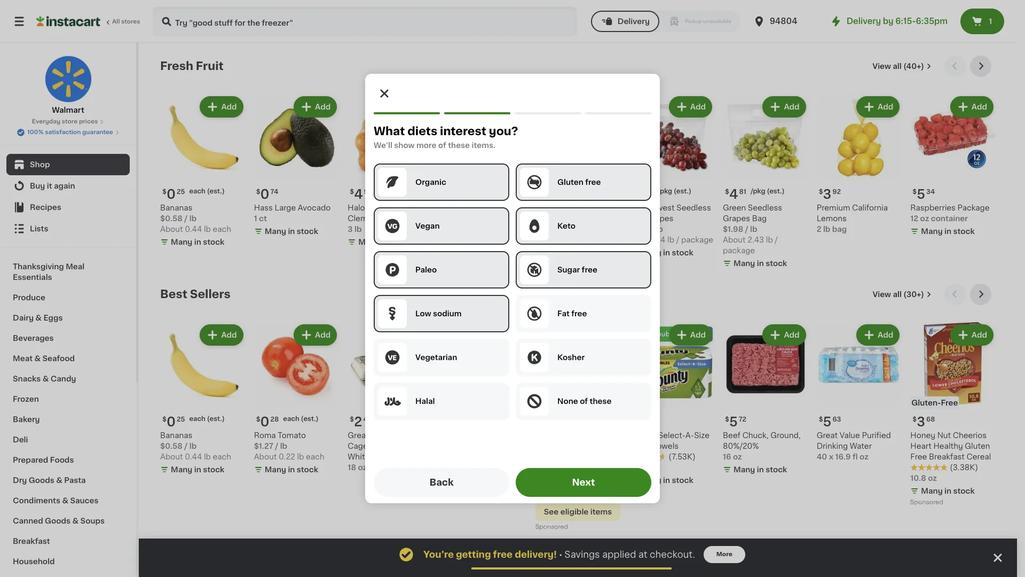 Task type: vqa. For each thing, say whether or not it's contained in the screenshot.
$0.95 for $0.95 $1.99
no



Task type: locate. For each thing, give the bounding box(es) containing it.
2 horizontal spatial sponsored badge image
[[911, 499, 943, 506]]

many inside product group
[[640, 477, 662, 484]]

& for dairy
[[35, 314, 42, 322]]

$0.25 each (estimated) element for 2
[[160, 412, 246, 430]]

1 0.44 from the top
[[185, 225, 202, 233]]

1 horizontal spatial eggs
[[372, 453, 391, 461]]

0 vertical spatial bananas
[[160, 204, 193, 211]]

0 horizontal spatial delivery
[[618, 18, 650, 25]]

bounty
[[630, 432, 657, 439]]

/pkg
[[751, 188, 766, 194], [658, 188, 673, 194]]

0
[[167, 188, 176, 200], [260, 188, 270, 200], [542, 188, 551, 200], [167, 416, 176, 428], [260, 416, 270, 428]]

2 great from the left
[[817, 432, 838, 439]]

0 vertical spatial ct
[[259, 215, 267, 222]]

1 vertical spatial large
[[388, 443, 410, 450]]

goods
[[29, 477, 54, 484], [45, 517, 71, 525]]

/pkg right 23
[[658, 188, 673, 194]]

1 horizontal spatial /pkg
[[751, 188, 766, 194]]

about inside green seedless grapes bag $1.98 / lb about 2.43 lb / package
[[723, 236, 746, 243]]

2 vertical spatial sponsored badge image
[[536, 524, 568, 530]]

1 horizontal spatial x
[[830, 453, 834, 461]]

1 vertical spatial all
[[894, 290, 902, 298]]

(est.) for $ 0 25
[[207, 416, 225, 422]]

2 all from the top
[[894, 290, 902, 298]]

0 horizontal spatial 2
[[354, 416, 362, 428]]

eggs up beverages link at the bottom left
[[43, 314, 63, 322]]

0 horizontal spatial eggs
[[43, 314, 63, 322]]

1 vertical spatial ct
[[639, 464, 647, 471]]

tomato
[[278, 432, 306, 439]]

12 inside product group
[[630, 464, 638, 471]]

2 view from the top
[[873, 290, 892, 298]]

100%
[[27, 129, 44, 135]]

many down 10.8 oz
[[922, 487, 943, 495]]

2 bananas from the top
[[160, 432, 193, 439]]

0 vertical spatial free
[[942, 399, 959, 407]]

large down 74
[[275, 204, 296, 211]]

best
[[160, 288, 187, 300]]

16 inside 2 strawberries 16 oz container
[[442, 215, 450, 222]]

2 value from the left
[[840, 432, 861, 439]]

0 horizontal spatial great
[[348, 432, 369, 439]]

bananas for 4
[[160, 204, 193, 211]]

& left candy
[[43, 375, 49, 383]]

frozen
[[13, 395, 39, 403]]

1 vertical spatial 0.44
[[185, 453, 202, 461]]

63
[[833, 416, 842, 423]]

0 horizontal spatial these
[[448, 142, 470, 149]]

0 horizontal spatial 92
[[458, 416, 466, 423]]

25 for $ 0 25
[[177, 416, 185, 423]]

2 seedless from the left
[[677, 204, 712, 211]]

oz inside great value purified drinking water 40 x 16.9 fl oz
[[860, 453, 869, 461]]

treatment tracker modal dialog
[[139, 539, 1018, 577]]

1 $0.58 from the top
[[160, 215, 183, 222]]

package down 2.43
[[723, 247, 756, 254]]

eligible
[[561, 508, 589, 516]]

(est.) right 81
[[767, 188, 785, 194]]

1 vertical spatial sponsored badge image
[[911, 499, 943, 506]]

0 horizontal spatial seedless
[[677, 204, 712, 211]]

about down $2.18
[[630, 236, 652, 243]]

sellers
[[190, 288, 231, 300]]

all left the (40+)
[[893, 63, 902, 70]]

1 vertical spatial $0.58
[[160, 443, 183, 450]]

(est.) right $ 0 25 at the bottom left
[[207, 416, 225, 422]]

you?
[[489, 126, 519, 137]]

0 for $ 0 28
[[260, 416, 270, 428]]

5 for $ 5 72
[[730, 416, 738, 428]]

1 horizontal spatial /pkg (est.)
[[751, 188, 785, 194]]

25 inside $ 0 25
[[177, 416, 185, 423]]

/pkg (est.) up harvest
[[658, 188, 692, 194]]

1 horizontal spatial large
[[388, 443, 410, 450]]

2 item carousel region from the top
[[160, 284, 996, 537]]

oz down 80%/20%
[[734, 453, 742, 461]]

5 for $ 5 63
[[824, 416, 832, 428]]

$1.98
[[723, 225, 744, 233]]

green
[[723, 204, 747, 211]]

delivery inside 'link'
[[847, 17, 882, 25]]

sponsored badge image
[[442, 478, 474, 484], [911, 499, 943, 506], [536, 524, 568, 530]]

2 0.44 from the top
[[185, 453, 202, 461]]

0 vertical spatial sponsored badge image
[[442, 478, 474, 484]]

(est.) inside $5.23 per package (estimated) element
[[674, 188, 692, 194]]

2 vertical spatial 2
[[354, 416, 362, 428]]

each (est.) inside "$0.28 each (estimated)" element
[[283, 416, 319, 422]]

None search field
[[153, 6, 577, 36]]

(est.) up tomato
[[301, 416, 319, 422]]

1 horizontal spatial breakfast
[[930, 453, 965, 461]]

gluten up $ 0 lime 42 1 each
[[558, 178, 584, 186]]

$0.58 for 4
[[160, 215, 183, 222]]

x right the 8 at the right bottom of the page
[[543, 477, 547, 484]]

free down heart
[[911, 453, 928, 461]]

0 vertical spatial gluten
[[558, 178, 584, 186]]

lists link
[[6, 218, 130, 239]]

1 bananas $0.58 / lb about 0.44 lb each from the top
[[160, 204, 231, 233]]

0 horizontal spatial value
[[371, 432, 391, 439]]

(est.) for $ 0 28
[[301, 416, 319, 422]]

2 horizontal spatial free
[[942, 399, 959, 407]]

applied
[[603, 550, 637, 559]]

1 horizontal spatial seedless
[[748, 204, 783, 211]]

0 inside $ 0 lime 42 1 each
[[542, 188, 551, 200]]

vegetarian
[[416, 354, 457, 361]]

0 horizontal spatial ct
[[259, 215, 267, 222]]

0 vertical spatial 0.44
[[185, 225, 202, 233]]

0 for $ 0 25
[[167, 416, 176, 428]]

2 inside 2 strawberries 16 oz container
[[448, 188, 456, 200]]

x inside great value purified drinking water 40 x 16.9 fl oz
[[830, 453, 834, 461]]

2 vertical spatial free
[[911, 453, 928, 461]]

0 vertical spatial large
[[275, 204, 296, 211]]

container
[[932, 215, 969, 222]]

25 inside $ 0 25 each (est.)
[[177, 188, 185, 195]]

all left (30+)
[[894, 290, 902, 298]]

everyday store prices link
[[32, 118, 104, 126]]

1 each (est.) from the left
[[189, 416, 225, 422]]

great up drinking
[[817, 432, 838, 439]]

california inside premium california lemons 2 lb bag
[[853, 204, 889, 211]]

0 horizontal spatial each (est.)
[[189, 416, 225, 422]]

1 inside $ 0 lime 42 1 each
[[536, 215, 539, 222]]

1 vertical spatial 42
[[364, 416, 372, 423]]

1 horizontal spatial 92
[[833, 188, 842, 195]]

16 down strawberries
[[442, 215, 450, 222]]

at
[[639, 550, 648, 559]]

view for 5
[[873, 63, 892, 70]]

2 bananas $0.58 / lb about 0.44 lb each from the top
[[160, 432, 231, 461]]

• savings applied at checkout.
[[559, 550, 696, 559]]

2 /pkg from the left
[[658, 188, 673, 194]]

condiments & sauces
[[13, 497, 99, 504]]

0 horizontal spatial 16
[[442, 215, 450, 222]]

/pkg inside "$4.81 per package (estimated)" element
[[751, 188, 766, 194]]

more button
[[704, 546, 746, 563]]

$ inside $ 3 68
[[913, 416, 917, 423]]

all for 3
[[894, 290, 902, 298]]

grapes down green
[[723, 215, 751, 222]]

x right 40
[[830, 453, 834, 461]]

bananas $0.58 / lb about 0.44 lb each
[[160, 204, 231, 233], [160, 432, 231, 461]]

1 horizontal spatial 4
[[730, 188, 739, 200]]

of right none at the right of page
[[580, 398, 588, 405]]

/
[[184, 215, 188, 222], [746, 225, 749, 233], [651, 225, 654, 233], [775, 236, 778, 243], [677, 236, 680, 243], [184, 443, 188, 450], [275, 443, 278, 450]]

grapes
[[723, 215, 751, 222], [647, 215, 674, 222]]

oz inside the raspberries package 12 oz container
[[921, 215, 930, 222]]

4 left 81
[[730, 188, 739, 200]]

1 california from the left
[[371, 204, 407, 211]]

0 horizontal spatial free
[[370, 443, 387, 450]]

see
[[544, 508, 559, 516]]

product group
[[160, 94, 246, 249], [254, 94, 339, 239], [348, 94, 433, 249], [442, 94, 527, 224], [536, 94, 621, 239], [630, 94, 715, 260], [723, 94, 809, 271], [817, 94, 903, 234], [911, 94, 996, 239], [160, 322, 246, 477], [254, 322, 339, 477], [348, 322, 433, 473], [442, 322, 527, 487], [536, 322, 621, 533], [630, 322, 715, 488], [723, 322, 809, 477], [817, 322, 903, 462], [911, 322, 996, 508]]

you're getting free delivery!
[[424, 550, 557, 559]]

diets
[[408, 126, 438, 137]]

0 vertical spatial of
[[439, 142, 447, 149]]

each
[[189, 188, 206, 194], [541, 215, 560, 222], [213, 225, 231, 233], [189, 416, 206, 422], [283, 416, 300, 422], [213, 453, 231, 461], [306, 453, 325, 461]]

goods down condiments & sauces
[[45, 517, 71, 525]]

72
[[739, 416, 747, 423]]

value inside great value grade aa cage free large white eggs 18 oz
[[371, 432, 391, 439]]

delivery inside button
[[618, 18, 650, 25]]

goods inside 'link'
[[29, 477, 54, 484]]

1 horizontal spatial california
[[853, 204, 889, 211]]

again
[[54, 182, 75, 190]]

1 horizontal spatial 16
[[723, 453, 732, 461]]

0 horizontal spatial $ 3 92
[[444, 416, 466, 428]]

(est.) inside "$0.28 each (estimated)" element
[[301, 416, 319, 422]]

& inside 'link'
[[56, 477, 62, 484]]

california for premium california lemons 2 lb bag
[[853, 204, 889, 211]]

these inside what diets interest you? we'll show more of these items.
[[448, 142, 470, 149]]

aa
[[418, 432, 428, 439]]

eggs right white
[[372, 453, 391, 461]]

package
[[682, 236, 714, 243], [723, 247, 756, 254]]

oz right fl
[[860, 453, 869, 461]]

guarantee
[[82, 129, 113, 135]]

10.8 oz
[[911, 475, 938, 482]]

many down $ 0 25 at the bottom left
[[171, 466, 193, 474]]

0 horizontal spatial sponsored badge image
[[442, 478, 474, 484]]

free inside honey nut cheerios heart healthy gluten free breakfast cereal
[[911, 453, 928, 461]]

getting
[[456, 550, 491, 559]]

$ 0 lime 42 1 each
[[536, 188, 566, 222]]

0 vertical spatial breakfast
[[930, 453, 965, 461]]

all stores link
[[36, 6, 141, 36]]

0 vertical spatial 16
[[442, 215, 450, 222]]

0 horizontal spatial 12
[[630, 464, 638, 471]]

each (est.) for $ 0 28
[[283, 416, 319, 422]]

& inside "link"
[[43, 375, 49, 383]]

each (est.)
[[189, 416, 225, 422], [283, 416, 319, 422]]

kosher
[[558, 354, 585, 361]]

view for 3
[[873, 290, 892, 298]]

goods down prepared foods
[[29, 477, 54, 484]]

1 horizontal spatial delivery
[[847, 17, 882, 25]]

1 vertical spatial eggs
[[372, 453, 391, 461]]

bananas $0.58 / lb about 0.44 lb each down $ 0 25 each (est.)
[[160, 204, 231, 233]]

many down the 12 ct
[[640, 477, 662, 484]]

large inside great value grade aa cage free large white eggs 18 oz
[[388, 443, 410, 450]]

deli
[[13, 436, 28, 443]]

80%/20%
[[723, 443, 760, 450]]

these right none at the right of page
[[590, 398, 612, 405]]

main content containing 0
[[139, 43, 1018, 577]]

2 horizontal spatial 2
[[817, 225, 822, 233]]

package inside green seedless grapes bag $1.98 / lb about 2.43 lb / package
[[723, 247, 756, 254]]

& left sauces
[[62, 497, 68, 504]]

ct down hass
[[259, 215, 267, 222]]

sun
[[630, 204, 644, 211]]

1 horizontal spatial free
[[911, 453, 928, 461]]

/pkg (est.) inside "$4.81 per package (estimated)" element
[[751, 188, 785, 194]]

lemons
[[817, 215, 847, 222]]

1 /pkg from the left
[[751, 188, 766, 194]]

1 horizontal spatial 1
[[536, 215, 539, 222]]

42 right lime
[[556, 204, 566, 211]]

/pkg (est.) inside $5.23 per package (estimated) element
[[658, 188, 692, 194]]

goods for dry
[[29, 477, 54, 484]]

$ inside $ 0 25
[[162, 416, 167, 423]]

5 left the 63
[[824, 416, 832, 428]]

0 horizontal spatial of
[[439, 142, 447, 149]]

5 left 72 at bottom right
[[730, 416, 738, 428]]

1 vertical spatial 92
[[458, 416, 466, 423]]

(7.53k)
[[669, 453, 696, 461]]

1 horizontal spatial gluten
[[966, 443, 991, 450]]

paper
[[630, 443, 651, 450]]

great value grade aa cage free large white eggs 18 oz
[[348, 432, 428, 471]]

add inside button
[[691, 331, 706, 339]]

value for 5
[[840, 432, 861, 439]]

great inside great value grade aa cage free large white eggs 18 oz
[[348, 432, 369, 439]]

$ 5 34
[[913, 188, 936, 200]]

/pkg inside $5.23 per package (estimated) element
[[658, 188, 673, 194]]

0 horizontal spatial california
[[371, 204, 407, 211]]

view left (30+)
[[873, 290, 892, 298]]

many in stock inside product group
[[640, 477, 694, 484]]

1 horizontal spatial package
[[723, 247, 756, 254]]

everyday store prices
[[32, 119, 98, 124]]

package inside the "sun harvest seedless red grapes $2.18 / lb about 2.4 lb / package"
[[682, 236, 714, 243]]

0 horizontal spatial /pkg (est.)
[[658, 188, 692, 194]]

store
[[62, 119, 78, 124]]

1 vertical spatial item carousel region
[[160, 284, 996, 537]]

1 horizontal spatial ct
[[639, 464, 647, 471]]

each (est.) right $ 0 25 at the bottom left
[[189, 416, 225, 422]]

bananas down $ 0 25 each (est.)
[[160, 204, 193, 211]]

/ down $ 0 25 each (est.)
[[184, 215, 188, 222]]

1 view from the top
[[873, 63, 892, 70]]

1 25 from the top
[[177, 188, 185, 195]]

meat & seafood
[[13, 355, 75, 362]]

$ inside $ 2 42
[[350, 416, 354, 423]]

add button inside product group
[[670, 325, 712, 344]]

/ inside roma tomato $1.27 / lb about 0.22 lb each
[[275, 443, 278, 450]]

value inside great value purified drinking water 40 x 16.9 fl oz
[[840, 432, 861, 439]]

1 horizontal spatial sponsored badge image
[[536, 524, 568, 530]]

& left "pasta"
[[56, 477, 62, 484]]

0 vertical spatial package
[[682, 236, 714, 243]]

beef
[[723, 432, 741, 439]]

great inside great value purified drinking water 40 x 16.9 fl oz
[[817, 432, 838, 439]]

4 left '97'
[[354, 188, 363, 200]]

delivery by 6:15-6:35pm link
[[830, 15, 948, 28]]

prepared foods link
[[6, 450, 130, 470]]

0 vertical spatial $0.25 each (estimated) element
[[160, 184, 246, 202]]

1 horizontal spatial each (est.)
[[283, 416, 319, 422]]

seedless down $5.23 per package (estimated) element
[[677, 204, 712, 211]]

2 $0.58 from the top
[[160, 443, 183, 450]]

view all (40+) button
[[869, 56, 937, 77]]

16 inside beef chuck, ground, 80%/20% 16 oz
[[723, 453, 732, 461]]

eggs
[[43, 314, 63, 322], [372, 453, 391, 461]]

ct inside group
[[639, 464, 647, 471]]

12 down raspberries
[[911, 215, 919, 222]]

3 inside halos california clementines 3 lb
[[348, 225, 353, 233]]

& right the dairy at the left bottom of the page
[[35, 314, 42, 322]]

1 horizontal spatial of
[[580, 398, 588, 405]]

oz down strawberries
[[452, 215, 461, 222]]

1 vertical spatial bananas $0.58 / lb about 0.44 lb each
[[160, 432, 231, 461]]

2 up strawberries
[[448, 188, 456, 200]]

gluten up cereal
[[966, 443, 991, 450]]

0.44 down $ 0 25 at the bottom left
[[185, 453, 202, 461]]

many down container
[[922, 227, 943, 235]]

28
[[271, 416, 279, 423]]

oz
[[452, 215, 461, 222], [921, 215, 930, 222], [734, 453, 742, 461], [860, 453, 869, 461], [358, 464, 367, 471], [929, 475, 938, 482], [566, 477, 575, 484]]

0 vertical spatial 12
[[911, 215, 919, 222]]

2 grapes from the left
[[647, 215, 674, 222]]

(est.) inside "$4.81 per package (estimated)" element
[[767, 188, 785, 194]]

0 horizontal spatial grapes
[[647, 215, 674, 222]]

$4.81 per package (estimated) element
[[723, 184, 809, 202]]

2 california from the left
[[853, 204, 889, 211]]

great value purified drinking water 40 x 16.9 fl oz
[[817, 432, 892, 461]]

1 horizontal spatial 42
[[556, 204, 566, 211]]

premium california lemons 2 lb bag
[[817, 204, 889, 233]]

about down $1.27
[[254, 453, 277, 461]]

16 down 80%/20%
[[723, 453, 732, 461]]

(est.) up harvest
[[674, 188, 692, 194]]

2 up cage
[[354, 416, 362, 428]]

oz right 1.48
[[566, 477, 575, 484]]

1 $0.25 each (estimated) element from the top
[[160, 184, 246, 202]]

$ 3 68
[[913, 416, 936, 428]]

free up nut
[[942, 399, 959, 407]]

0 vertical spatial all
[[893, 63, 902, 70]]

oz right 18
[[358, 464, 367, 471]]

0 vertical spatial x
[[830, 453, 834, 461]]

free inside treatment tracker modal dialog
[[493, 550, 513, 559]]

1 horizontal spatial value
[[840, 432, 861, 439]]

1 vertical spatial free
[[370, 443, 387, 450]]

$0.58 down $ 0 25 at the bottom left
[[160, 443, 183, 450]]

view
[[873, 63, 892, 70], [873, 290, 892, 298]]

about down $1.98
[[723, 236, 746, 243]]

1 inside hass large avocado 1 ct
[[254, 215, 257, 222]]

1 horizontal spatial 2
[[448, 188, 456, 200]]

it
[[47, 182, 52, 190]]

see eligible items button
[[536, 503, 621, 521]]

eggs inside great value grade aa cage free large white eggs 18 oz
[[372, 453, 391, 461]]

breakfast link
[[6, 531, 130, 551]]

produce
[[13, 294, 45, 301]]

item carousel region
[[160, 56, 996, 275], [160, 284, 996, 537]]

gluten inside add your shopping preferences element
[[558, 178, 584, 186]]

2.43
[[748, 236, 765, 243]]

12 down paper
[[630, 464, 638, 471]]

1 vertical spatial 2
[[817, 225, 822, 233]]

0 horizontal spatial x
[[543, 477, 547, 484]]

grapes down harvest
[[647, 215, 674, 222]]

california inside halos california clementines 3 lb
[[371, 204, 407, 211]]

1 vertical spatial of
[[580, 398, 588, 405]]

1 seedless from the left
[[748, 204, 783, 211]]

1 vertical spatial 25
[[177, 416, 185, 423]]

oz right 10.8
[[929, 475, 938, 482]]

1 grapes from the left
[[723, 215, 751, 222]]

$ inside the $ 4 97
[[350, 188, 354, 195]]

0 vertical spatial these
[[448, 142, 470, 149]]

1 horizontal spatial these
[[590, 398, 612, 405]]

2 each (est.) from the left
[[283, 416, 319, 422]]

/pkg (est.) right 81
[[751, 188, 785, 194]]

92
[[833, 188, 842, 195], [458, 416, 466, 423]]

0 vertical spatial view
[[873, 63, 892, 70]]

fresh
[[160, 60, 193, 72]]

0 horizontal spatial breakfast
[[13, 537, 50, 545]]

california right premium
[[853, 204, 889, 211]]

x
[[830, 453, 834, 461], [543, 477, 547, 484]]

breakfast down healthy
[[930, 453, 965, 461]]

42 up cage
[[364, 416, 372, 423]]

value for 2
[[371, 432, 391, 439]]

1 vertical spatial gluten
[[966, 443, 991, 450]]

0 horizontal spatial 4
[[354, 188, 363, 200]]

/ right $1.27
[[275, 443, 278, 450]]

0 vertical spatial goods
[[29, 477, 54, 484]]

0.44 for 4
[[185, 225, 202, 233]]

0 horizontal spatial 1
[[254, 215, 257, 222]]

0 vertical spatial eggs
[[43, 314, 63, 322]]

0 vertical spatial item carousel region
[[160, 56, 996, 275]]

bananas down $ 0 25 at the bottom left
[[160, 432, 193, 439]]

0 horizontal spatial gluten
[[558, 178, 584, 186]]

view left the (40+)
[[873, 63, 892, 70]]

produce link
[[6, 287, 130, 308]]

1 /pkg (est.) from the left
[[751, 188, 785, 194]]

main content
[[139, 43, 1018, 577]]

each (est.) inside the $0.25 each (estimated) element
[[189, 416, 225, 422]]

/pkg right 81
[[751, 188, 766, 194]]

halos california clementines 3 lb
[[348, 204, 407, 233]]

$0.25 each (estimated) element
[[160, 184, 246, 202], [160, 412, 246, 430]]

heart
[[911, 443, 932, 450]]

$ inside $ 5 63
[[819, 416, 824, 423]]

breakfast up household
[[13, 537, 50, 545]]

lb
[[190, 215, 197, 222], [204, 225, 211, 233], [751, 225, 758, 233], [355, 225, 362, 233], [656, 225, 663, 233], [824, 225, 831, 233], [767, 236, 773, 243], [668, 236, 675, 243], [190, 443, 197, 450], [280, 443, 288, 450], [204, 453, 211, 461], [297, 453, 304, 461]]

1 horizontal spatial great
[[817, 432, 838, 439]]

satisfaction
[[45, 129, 81, 135]]

& right meat
[[34, 355, 41, 362]]

8
[[536, 477, 541, 484]]

eggs inside "link"
[[43, 314, 63, 322]]

each inside $ 0 25 each (est.)
[[189, 188, 206, 194]]

seedless up bag
[[748, 204, 783, 211]]

1 vertical spatial these
[[590, 398, 612, 405]]

1 horizontal spatial grapes
[[723, 215, 751, 222]]

5 left 23
[[636, 188, 644, 200]]

value up water
[[840, 432, 861, 439]]

great up cage
[[348, 432, 369, 439]]

avocado
[[298, 204, 331, 211]]

delivery for delivery by 6:15-6:35pm
[[847, 17, 882, 25]]

shop
[[30, 161, 50, 168]]

value left grade
[[371, 432, 391, 439]]

you're
[[424, 550, 454, 559]]

2 down lemons
[[817, 225, 822, 233]]

each (est.) up tomato
[[283, 416, 319, 422]]

large inside hass large avocado 1 ct
[[275, 204, 296, 211]]

many in stock
[[265, 227, 318, 235], [546, 227, 600, 235], [922, 227, 975, 235], [171, 238, 225, 246], [359, 238, 412, 246], [640, 249, 694, 256], [734, 259, 788, 267], [171, 466, 225, 474], [453, 466, 506, 474], [734, 466, 788, 474], [265, 466, 318, 474], [640, 477, 694, 484], [922, 487, 975, 495], [546, 490, 600, 497]]

$0.58 down $ 0 25 each (est.)
[[160, 215, 183, 222]]

1 great from the left
[[348, 432, 369, 439]]

2 horizontal spatial 1
[[990, 18, 993, 25]]

/pkg (est.) for 4
[[751, 188, 785, 194]]

0 vertical spatial bananas $0.58 / lb about 0.44 lb each
[[160, 204, 231, 233]]

2 25 from the top
[[177, 416, 185, 423]]

2 $0.25 each (estimated) element from the top
[[160, 412, 246, 430]]

1 4 from the left
[[730, 188, 739, 200]]

1 all from the top
[[893, 63, 902, 70]]

2 /pkg (est.) from the left
[[658, 188, 692, 194]]

many
[[265, 227, 286, 235], [546, 227, 568, 235], [922, 227, 943, 235], [171, 238, 193, 246], [359, 238, 380, 246], [640, 249, 662, 256], [734, 259, 756, 267], [171, 466, 193, 474], [453, 466, 474, 474], [734, 466, 756, 474], [265, 466, 286, 474], [640, 477, 662, 484], [922, 487, 943, 495], [546, 490, 568, 497]]

1 value from the left
[[371, 432, 391, 439]]

back
[[430, 478, 454, 487]]

ct down paper
[[639, 464, 647, 471]]

package right "2.4"
[[682, 236, 714, 243]]

of right more
[[439, 142, 447, 149]]

5 left 34
[[917, 188, 926, 200]]

1 vertical spatial $0.25 each (estimated) element
[[160, 412, 246, 430]]

each (est.) for $ 0 25
[[189, 416, 225, 422]]

2 4 from the left
[[354, 188, 363, 200]]

& inside "link"
[[35, 314, 42, 322]]

1 horizontal spatial $ 3 92
[[819, 188, 842, 200]]

$ inside $ 22 bounty select-a-size paper towels
[[632, 416, 636, 423]]

0.44 down $ 0 25 each (est.)
[[185, 225, 202, 233]]

$ inside $ 3 88
[[538, 416, 542, 423]]

1 bananas from the top
[[160, 204, 193, 211]]

free right cage
[[370, 443, 387, 450]]



Task type: describe. For each thing, give the bounding box(es) containing it.
snacks
[[13, 375, 41, 383]]

hass
[[254, 204, 273, 211]]

6:35pm
[[917, 17, 948, 25]]

low
[[416, 310, 431, 317]]

$ inside $ 4 81
[[726, 188, 730, 195]]

25 for $ 0 25 each (est.)
[[177, 188, 185, 195]]

free for sugar free
[[582, 266, 598, 274]]

great for 5
[[817, 432, 838, 439]]

seedless inside green seedless grapes bag $1.98 / lb about 2.43 lb / package
[[748, 204, 783, 211]]

$ inside $ 0 25 each (est.)
[[162, 188, 167, 195]]

more
[[417, 142, 437, 149]]

(40+)
[[904, 63, 925, 70]]

0 vertical spatial $ 3 92
[[819, 188, 842, 200]]

many down 2.43
[[734, 259, 756, 267]]

delivery!
[[515, 550, 557, 559]]

1.48
[[549, 477, 565, 484]]

view all (30+)
[[873, 290, 925, 298]]

about inside the "sun harvest seedless red grapes $2.18 / lb about 2.4 lb / package"
[[630, 236, 652, 243]]

green seedless grapes bag $1.98 / lb about 2.43 lb / package
[[723, 204, 783, 254]]

in inside product group
[[664, 477, 671, 484]]

breakfast inside honey nut cheerios heart healthy gluten free breakfast cereal
[[930, 453, 965, 461]]

100% satisfaction guarantee
[[27, 129, 113, 135]]

97
[[364, 188, 372, 195]]

next button
[[516, 468, 652, 497]]

lb inside halos california clementines 3 lb
[[355, 225, 362, 233]]

more
[[717, 551, 733, 557]]

by
[[884, 17, 894, 25]]

lb inside premium california lemons 2 lb bag
[[824, 225, 831, 233]]

california for halos california clementines 3 lb
[[371, 204, 407, 211]]

strawberries
[[442, 204, 489, 211]]

$ inside $ 5 34
[[913, 188, 917, 195]]

everyday
[[32, 119, 60, 124]]

next
[[572, 478, 595, 487]]

all stores
[[112, 19, 140, 25]]

1 button
[[961, 9, 1005, 34]]

many down 80%/20%
[[734, 466, 756, 474]]

/pkg for 4
[[751, 188, 766, 194]]

2 inside premium california lemons 2 lb bag
[[817, 225, 822, 233]]

sauces
[[70, 497, 99, 504]]

0 for $ 0 lime 42 1 each
[[542, 188, 551, 200]]

sponsored badge image for $ 3 92
[[442, 478, 474, 484]]

22
[[636, 416, 652, 428]]

size
[[695, 432, 710, 439]]

0.44 for 2
[[185, 453, 202, 461]]

about down $ 0 25 at the bottom left
[[160, 453, 183, 461]]

$5.23 per package (estimated) element
[[630, 184, 715, 202]]

seedless inside the "sun harvest seedless red grapes $2.18 / lb about 2.4 lb / package"
[[677, 204, 712, 211]]

$ 0 25
[[162, 416, 185, 428]]

/ down $ 0 25 at the bottom left
[[184, 443, 188, 450]]

canned goods & soups link
[[6, 511, 130, 531]]

gluten-free
[[912, 399, 959, 407]]

lists
[[30, 225, 48, 232]]

buy
[[30, 182, 45, 190]]

$ 22 bounty select-a-size paper towels
[[630, 416, 710, 450]]

$0.25 each (estimated) element for 4
[[160, 184, 246, 202]]

0.22
[[279, 453, 295, 461]]

water
[[850, 443, 872, 450]]

& left soups
[[72, 517, 79, 525]]

about down $ 0 25 each (est.)
[[160, 225, 183, 233]]

/ right $1.98
[[746, 225, 749, 233]]

about inside roma tomato $1.27 / lb about 0.22 lb each
[[254, 453, 277, 461]]

grapes inside the "sun harvest seedless red grapes $2.18 / lb about 2.4 lb / package"
[[647, 215, 674, 222]]

recipes
[[30, 204, 61, 211]]

42 inside $ 0 lime 42 1 each
[[556, 204, 566, 211]]

all for 5
[[893, 63, 902, 70]]

fl
[[853, 453, 858, 461]]

prepared
[[13, 456, 48, 464]]

delivery for delivery
[[618, 18, 650, 25]]

(est.) for $ 4 81
[[767, 188, 785, 194]]

savings
[[565, 550, 600, 559]]

gluten free
[[558, 178, 601, 186]]

halos
[[348, 204, 369, 211]]

each inside roma tomato $1.27 / lb about 0.22 lb each
[[306, 453, 325, 461]]

healthy
[[934, 443, 964, 450]]

bananas for 2
[[160, 432, 193, 439]]

1 item carousel region from the top
[[160, 56, 996, 275]]

roma
[[254, 432, 276, 439]]

instacart logo image
[[36, 15, 100, 28]]

chuck,
[[743, 432, 769, 439]]

$ 4 81
[[726, 188, 747, 200]]

dairy & eggs link
[[6, 308, 130, 328]]

nut
[[938, 432, 952, 439]]

/ up "2.4"
[[651, 225, 654, 233]]

& for meat
[[34, 355, 41, 362]]

cheerios
[[954, 432, 987, 439]]

8 x 1.48 oz
[[536, 477, 575, 484]]

select-
[[659, 432, 686, 439]]

frozen link
[[6, 389, 130, 409]]

free for gluten free
[[586, 178, 601, 186]]

42 inside $ 2 42
[[364, 416, 372, 423]]

service type group
[[591, 11, 740, 32]]

candy
[[51, 375, 76, 383]]

sun harvest seedless red grapes $2.18 / lb about 2.4 lb / package
[[630, 204, 714, 243]]

bananas $0.58 / lb about 0.44 lb each for 2
[[160, 432, 231, 461]]

$ 0 25 each (est.)
[[162, 188, 225, 200]]

free inside great value grade aa cage free large white eggs 18 oz
[[370, 443, 387, 450]]

$ inside $ 0 74
[[256, 188, 260, 195]]

94804
[[770, 17, 798, 25]]

(est.) inside $ 0 25 each (est.)
[[207, 188, 225, 194]]

/ right "2.4"
[[677, 236, 680, 243]]

honey
[[911, 432, 936, 439]]

100% satisfaction guarantee button
[[17, 126, 120, 137]]

many down clementines
[[359, 238, 380, 246]]

& for condiments
[[62, 497, 68, 504]]

(3.38k)
[[951, 464, 979, 471]]

roma tomato $1.27 / lb about 0.22 lb each
[[254, 432, 325, 461]]

/ right 2.43
[[775, 236, 778, 243]]

$ 4 97
[[350, 188, 372, 200]]

4 for $ 4 97
[[354, 188, 363, 200]]

purified
[[863, 432, 892, 439]]

of inside what diets interest you? we'll show more of these items.
[[439, 142, 447, 149]]

2 strawberries 16 oz container
[[442, 188, 501, 222]]

foods
[[50, 456, 74, 464]]

add your shopping preferences element
[[365, 74, 660, 503]]

delivery by 6:15-6:35pm
[[847, 17, 948, 25]]

dry goods & pasta link
[[6, 470, 130, 490]]

many down hass large avocado 1 ct
[[265, 227, 286, 235]]

12 ct
[[630, 464, 647, 471]]

cage
[[348, 443, 368, 450]]

$ 5 72
[[726, 416, 747, 428]]

sponsored badge image for $ 3 68
[[911, 499, 943, 506]]

gluten inside honey nut cheerios heart healthy gluten free breakfast cereal
[[966, 443, 991, 450]]

$ inside $ 0 lime 42 1 each
[[538, 188, 542, 195]]

& for snacks
[[43, 375, 49, 383]]

1 inside 1 button
[[990, 18, 993, 25]]

1 vertical spatial $ 3 92
[[444, 416, 466, 428]]

•
[[559, 550, 563, 559]]

shop link
[[6, 154, 130, 175]]

4 for $ 4 81
[[730, 188, 739, 200]]

free for fat free
[[572, 310, 587, 317]]

5 for $ 5 34
[[917, 188, 926, 200]]

81
[[740, 188, 747, 195]]

12 inside the raspberries package 12 oz container
[[911, 215, 919, 222]]

0 for $ 0 25 each (est.)
[[167, 188, 176, 200]]

product group containing 22
[[630, 322, 715, 488]]

many up back
[[453, 466, 474, 474]]

sugar free
[[558, 266, 598, 274]]

many down $ 0 25 each (est.)
[[171, 238, 193, 246]]

dairy
[[13, 314, 34, 322]]

0 for $ 0 74
[[260, 188, 270, 200]]

$ 3 88
[[538, 416, 560, 428]]

goods for canned
[[45, 517, 71, 525]]

$0.58 for 2
[[160, 443, 183, 450]]

grapes inside green seedless grapes bag $1.98 / lb about 2.43 lb / package
[[723, 215, 751, 222]]

88
[[552, 416, 560, 423]]

bananas $0.58 / lb about 0.44 lb each for 4
[[160, 204, 231, 233]]

walmart
[[52, 106, 84, 114]]

hass large avocado 1 ct
[[254, 204, 331, 222]]

sodium
[[433, 310, 462, 317]]

cereal
[[967, 453, 992, 461]]

0 vertical spatial 92
[[833, 188, 842, 195]]

1 vertical spatial x
[[543, 477, 547, 484]]

great for 2
[[348, 432, 369, 439]]

/pkg for 23
[[658, 188, 673, 194]]

fat free
[[558, 310, 587, 317]]

view all (40+)
[[873, 63, 925, 70]]

organic
[[416, 178, 447, 186]]

drinking
[[817, 443, 849, 450]]

$0.28 each (estimated) element
[[254, 412, 339, 430]]

bakery
[[13, 416, 40, 423]]

each inside $ 0 lime 42 1 each
[[541, 215, 560, 222]]

/pkg (est.) for 23
[[658, 188, 692, 194]]

sugar
[[558, 266, 580, 274]]

oz inside great value grade aa cage free large white eggs 18 oz
[[358, 464, 367, 471]]

$ inside "$ 5 72"
[[726, 416, 730, 423]]

items
[[591, 508, 612, 516]]

oz inside 2 strawberries 16 oz container
[[452, 215, 461, 222]]

soups
[[80, 517, 105, 525]]

many down lime
[[546, 227, 568, 235]]

we'll
[[374, 142, 393, 149]]

canned
[[13, 517, 43, 525]]

many down "2.4"
[[640, 249, 662, 256]]

lime
[[536, 204, 554, 211]]

walmart logo image
[[45, 56, 92, 103]]

low sodium
[[416, 310, 462, 317]]

34
[[927, 188, 936, 195]]

walmart link
[[45, 56, 92, 115]]

many down 0.22
[[265, 466, 286, 474]]

$ 0 74
[[256, 188, 279, 200]]

$ inside the $ 0 28
[[256, 416, 260, 423]]

many down 1.48
[[546, 490, 568, 497]]

oz inside beef chuck, ground, 80%/20% 16 oz
[[734, 453, 742, 461]]

ct inside hass large avocado 1 ct
[[259, 215, 267, 222]]



